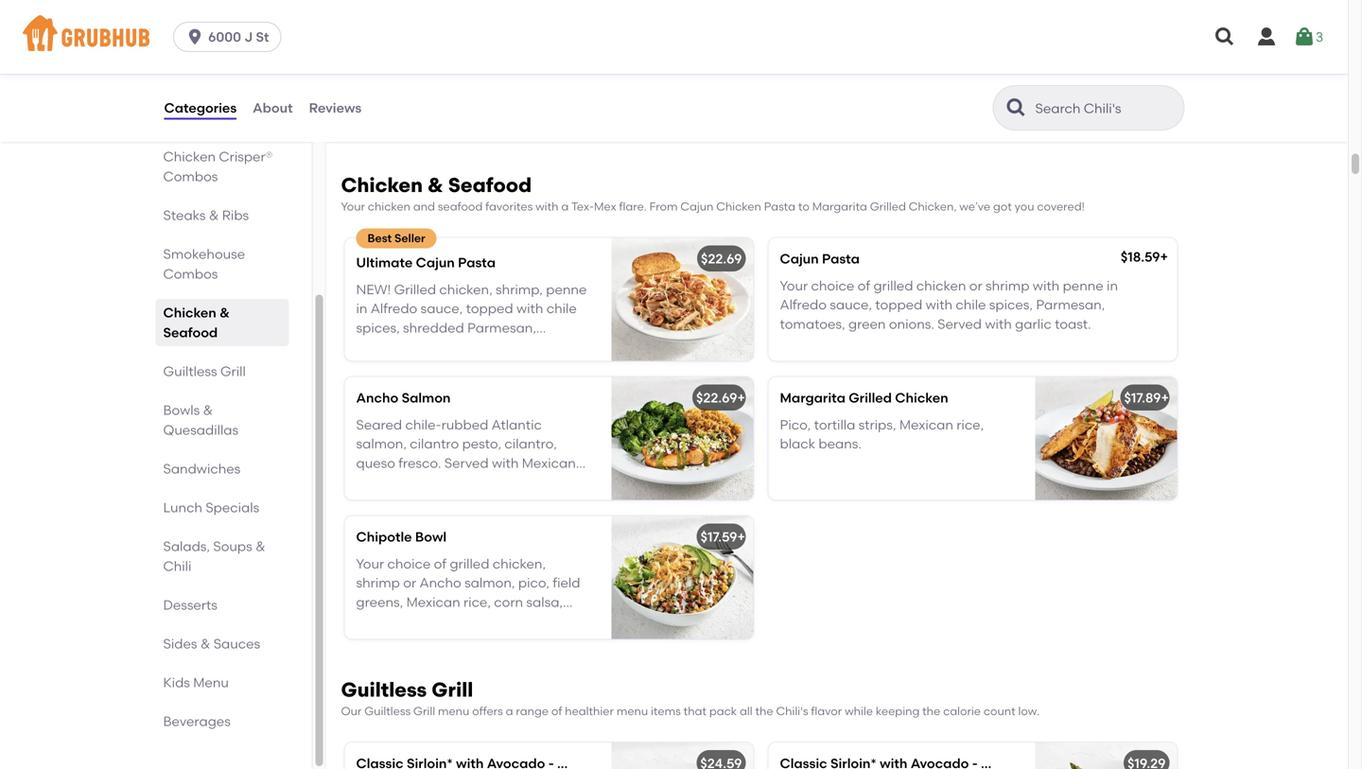 Task type: describe. For each thing, give the bounding box(es) containing it.
sides & sauces
[[163, 636, 260, 652]]

garlic inside your choice of grilled chicken or shrimp with penne in alfredo sauce, topped with chile spices, parmesan, tomatoes, green onions. served with garlic toast.
[[1016, 316, 1052, 332]]

got
[[994, 200, 1012, 214]]

smokehouse
[[163, 246, 245, 262]]

while
[[845, 705, 874, 718]]

famous for crispers®
[[384, 50, 432, 66]]

bowl
[[415, 529, 447, 545]]

ancho
[[356, 390, 399, 406]]

categories button
[[163, 74, 238, 142]]

back for ribs
[[895, 50, 927, 66]]

rice,
[[957, 417, 984, 433]]

your inside your choice of grilled chicken or shrimp with penne in alfredo sauce, topped with chile spices, parmesan, tomatoes, green onions. served with garlic toast.
[[780, 278, 808, 294]]

pico, tortilla strips, mexican rice, black beans.
[[780, 417, 984, 452]]

chicken crisper® combos
[[163, 149, 273, 185]]

cheddar
[[356, 88, 414, 105]]

fries inside 'our famous baby back ribs, crispy chicken crispers® and jalapeño- cheddar smoked sausage. served with roasted street corn, fries & garlic toast.'
[[515, 108, 542, 124]]

onions. inside your choice of grilled chicken or shrimp with penne in alfredo sauce, topped with chile spices, parmesan, tomatoes, green onions. served with garlic toast.
[[890, 316, 935, 332]]

lunch
[[163, 500, 203, 516]]

beverages
[[163, 714, 231, 730]]

roasted inside our famous baby back ribs and crispy chicken crispers®. served with roasted street corn, fries & garlic toast.
[[810, 88, 860, 105]]

of inside the guiltless grill our guiltless grill menu offers a range of healthier menu items that pack all the chili's flavor while keeping the calorie count low.
[[552, 705, 563, 718]]

& inside seared chile-rubbed atlantic salmon, cilantro pesto, cilantro, queso fresco. served with mexican rice & steamed broccoli.
[[384, 474, 393, 490]]

penne inside new! grilled chicken, shrimp, penne in alfredo sauce, topped with chile spices, shredded parmesan, tomatoes, green onions. served with garlic toast.
[[546, 281, 587, 297]]

from
[[650, 200, 678, 214]]

2 vertical spatial grill
[[414, 705, 435, 718]]

cajun pasta
[[780, 251, 860, 267]]

chicken inside our famous baby back ribs and crispy chicken crispers®. served with roasted street corn, fries & garlic toast.
[[824, 69, 877, 85]]

+ for $17.59
[[738, 529, 746, 545]]

offers
[[472, 705, 503, 718]]

our famous baby back ribs and crispy chicken crispers®. served with roasted street corn, fries & garlic toast.
[[780, 50, 990, 124]]

with inside our famous baby back ribs and crispy chicken crispers®. served with roasted street corn, fries & garlic toast.
[[780, 88, 807, 105]]

toast. inside our famous baby back ribs and crispy chicken crispers®. served with roasted street corn, fries & garlic toast.
[[820, 108, 856, 124]]

chicken & seafood
[[163, 305, 230, 341]]

guiltless grill our guiltless grill menu offers a range of healthier menu items that pack all the chili's flavor while keeping the calorie count low.
[[341, 678, 1040, 718]]

garlic inside new! grilled chicken, shrimp, penne in alfredo sauce, topped with chile spices, shredded parmesan, tomatoes, green onions. served with garlic toast.
[[356, 358, 393, 374]]

parmesan, inside your choice of grilled chicken or shrimp with penne in alfredo sauce, topped with chile spices, parmesan, tomatoes, green onions. served with garlic toast.
[[1037, 297, 1106, 313]]

atlantic
[[492, 417, 542, 433]]

salads, soups & chili
[[163, 539, 266, 575]]

kids menu
[[163, 675, 229, 691]]

& inside the bowls & quesadillas
[[203, 402, 213, 418]]

about button
[[252, 74, 294, 142]]

flare.
[[619, 200, 647, 214]]

classic sirloin* with avocado - 6oz image
[[1036, 743, 1178, 769]]

mexican inside seared chile-rubbed atlantic salmon, cilantro pesto, cilantro, queso fresco. served with mexican rice & steamed broccoli.
[[522, 455, 576, 471]]

smoked
[[417, 88, 469, 105]]

rubbed
[[442, 417, 489, 433]]

your inside chicken & seafood your chicken and seafood favorites with a tex-mex flare. from cajun chicken pasta to margarita grilled chicken, we've got you covered!
[[341, 200, 365, 214]]

cilantro
[[410, 436, 459, 452]]

ribs inside our famous baby back ribs and crispy chicken crispers®. served with roasted street corn, fries & garlic toast.
[[930, 50, 957, 66]]

chili's
[[777, 705, 809, 718]]

spices, inside your choice of grilled chicken or shrimp with penne in alfredo sauce, topped with chile spices, parmesan, tomatoes, green onions. served with garlic toast.
[[990, 297, 1034, 313]]

guiltless grill
[[163, 363, 246, 380]]

& inside salads, soups & chili
[[256, 539, 266, 555]]

chicken left the to
[[717, 200, 762, 214]]

$17.89 +
[[1125, 390, 1170, 406]]

a inside the guiltless grill our guiltless grill menu offers a range of healthier menu items that pack all the chili's flavor while keeping the calorie count low.
[[506, 705, 514, 718]]

seafood
[[438, 200, 483, 214]]

or
[[970, 278, 983, 294]]

keeping
[[876, 705, 920, 718]]

2 the from the left
[[923, 705, 941, 718]]

chicken,
[[440, 281, 493, 297]]

shredded
[[403, 320, 464, 336]]

served inside 'our famous baby back ribs, crispy chicken crispers® and jalapeño- cheddar smoked sausage. served with roasted street corn, fries & garlic toast.'
[[535, 88, 580, 105]]

3
[[1316, 29, 1324, 45]]

ultimate
[[356, 255, 413, 271]]

choice
[[812, 278, 855, 294]]

chicken & seafood your chicken and seafood favorites with a tex-mex flare. from cajun chicken pasta to margarita grilled chicken, we've got you covered!
[[341, 173, 1085, 214]]

our famous baby back ribs, crispy chicken crispers® and jalapeño- cheddar smoked sausage. served with roasted street corn, fries & garlic toast. button
[[345, 10, 754, 143]]

that
[[684, 705, 707, 718]]

1 menu from the left
[[438, 705, 470, 718]]

our famous baby back ribs, crispy chicken crispers® and jalapeño- cheddar smoked sausage. served with roasted street corn, fries & garlic toast.
[[356, 50, 580, 143]]

reviews button
[[308, 74, 363, 142]]

crisper®
[[219, 149, 273, 165]]

sausage.
[[473, 88, 532, 105]]

broccoli.
[[457, 474, 512, 490]]

you
[[1015, 200, 1035, 214]]

chile inside new! grilled chicken, shrimp, penne in alfredo sauce, topped with chile spices, shredded parmesan, tomatoes, green onions. served with garlic toast.
[[547, 301, 577, 317]]

chipotle
[[356, 529, 412, 545]]

0 horizontal spatial pasta
[[458, 255, 496, 271]]

with inside chicken & seafood your chicken and seafood favorites with a tex-mex flare. from cajun chicken pasta to margarita grilled chicken, we've got you covered!
[[536, 200, 559, 214]]

strips,
[[859, 417, 897, 433]]

seller
[[395, 231, 426, 245]]

our for our famous baby back ribs, crispy chicken crispers® and jalapeño- cheddar smoked sausage. served with roasted street corn, fries & garlic toast.
[[356, 50, 380, 66]]

and for seafood
[[413, 200, 435, 214]]

grilled for margarita grilled chicken
[[849, 390, 892, 406]]

6000
[[208, 29, 241, 45]]

roasted inside 'our famous baby back ribs, crispy chicken crispers® and jalapeño- cheddar smoked sausage. served with roasted street corn, fries & garlic toast.'
[[386, 108, 436, 124]]

grill for guiltless grill
[[220, 363, 246, 380]]

all
[[740, 705, 753, 718]]

& right 'steaks'
[[209, 207, 219, 223]]

of inside your choice of grilled chicken or shrimp with penne in alfredo sauce, topped with chile spices, parmesan, tomatoes, green onions. served with garlic toast.
[[858, 278, 871, 294]]

pesto,
[[462, 436, 502, 452]]

about
[[253, 100, 293, 116]]

ribs,
[[506, 50, 537, 66]]

reviews
[[309, 100, 362, 116]]

beans.
[[819, 436, 862, 452]]

sauce, inside your choice of grilled chicken or shrimp with penne in alfredo sauce, topped with chile spices, parmesan, tomatoes, green onions. served with garlic toast.
[[830, 297, 873, 313]]

corn, inside our famous baby back ribs and crispy chicken crispers®. served with roasted street corn, fries & garlic toast.
[[903, 88, 936, 105]]

toast. inside 'our famous baby back ribs, crispy chicken crispers® and jalapeño- cheddar smoked sausage. served with roasted street corn, fries & garlic toast.'
[[396, 127, 432, 143]]

& inside chicken & seafood your chicken and seafood favorites with a tex-mex flare. from cajun chicken pasta to margarita grilled chicken, we've got you covered!
[[428, 173, 444, 197]]

ancho salmon image
[[612, 377, 754, 500]]

we've
[[960, 200, 991, 214]]

menu
[[193, 675, 229, 691]]

$22.69 for $22.69 +
[[697, 390, 738, 406]]

pasta inside chicken & seafood your chicken and seafood favorites with a tex-mex flare. from cajun chicken pasta to margarita grilled chicken, we've got you covered!
[[764, 200, 796, 214]]

1 horizontal spatial svg image
[[1214, 26, 1237, 48]]

served inside our famous baby back ribs and crispy chicken crispers®. served with roasted street corn, fries & garlic toast.
[[945, 69, 990, 85]]

topped inside new! grilled chicken, shrimp, penne in alfredo sauce, topped with chile spices, shredded parmesan, tomatoes, green onions. served with garlic toast.
[[466, 301, 514, 317]]

served inside new! grilled chicken, shrimp, penne in alfredo sauce, topped with chile spices, shredded parmesan, tomatoes, green onions. served with garlic toast.
[[514, 339, 558, 355]]

2 horizontal spatial pasta
[[822, 251, 860, 267]]

cilantro,
[[505, 436, 557, 452]]

tomatoes, inside new! grilled chicken, shrimp, penne in alfredo sauce, topped with chile spices, shredded parmesan, tomatoes, green onions. served with garlic toast.
[[356, 339, 422, 355]]

chipotle bowl
[[356, 529, 447, 545]]

and for baby
[[960, 50, 986, 66]]

salmon
[[402, 390, 451, 406]]

ancho salmon
[[356, 390, 451, 406]]

pico,
[[780, 417, 811, 433]]

in inside new! grilled chicken, shrimp, penne in alfredo sauce, topped with chile spices, shredded parmesan, tomatoes, green onions. served with garlic toast.
[[356, 301, 368, 317]]

seafood for chicken & seafood your chicken and seafood favorites with a tex-mex flare. from cajun chicken pasta to margarita grilled chicken, we've got you covered!
[[448, 173, 532, 197]]

shrimp
[[986, 278, 1030, 294]]

ultimate smokehouse combo image
[[612, 10, 754, 134]]

$17.59
[[701, 529, 738, 545]]

chicken,
[[909, 200, 957, 214]]

quesadillas
[[163, 422, 239, 438]]

salads,
[[163, 539, 210, 555]]

main navigation navigation
[[0, 0, 1349, 74]]

pack
[[710, 705, 737, 718]]

guiltless for guiltless grill
[[163, 363, 217, 380]]

& right sides
[[200, 636, 210, 652]]

specials
[[206, 500, 260, 516]]

grilled for new! grilled chicken, shrimp, penne in alfredo sauce, topped with chile spices, shredded parmesan, tomatoes, green onions. served with garlic toast.
[[394, 281, 436, 297]]

grilled inside chicken & seafood your chicken and seafood favorites with a tex-mex flare. from cajun chicken pasta to margarita grilled chicken, we've got you covered!
[[870, 200, 907, 214]]

new! grilled chicken, shrimp, penne in alfredo sauce, topped with chile spices, shredded parmesan, tomatoes, green onions. served with garlic toast.
[[356, 281, 588, 374]]

classic sirloin* with avocado - 10oz image
[[612, 743, 754, 769]]

+ for $18.59
[[1161, 249, 1169, 265]]

& inside 'our famous baby back ribs, crispy chicken crispers® and jalapeño- cheddar smoked sausage. served with roasted street corn, fries & garlic toast.'
[[545, 108, 555, 124]]

svg image for 3
[[1294, 26, 1316, 48]]

2 horizontal spatial cajun
[[780, 251, 819, 267]]

soups
[[213, 539, 252, 555]]

smokehouse combo image
[[1036, 10, 1178, 134]]



Task type: vqa. For each thing, say whether or not it's contained in the screenshot.
Mexican inside the seared chile-rubbed atlantic salmon, cilantro pesto, cilantro, queso fresco. served with mexican rice & steamed broccoli.
yes



Task type: locate. For each thing, give the bounding box(es) containing it.
fries
[[939, 88, 966, 105], [515, 108, 542, 124]]

0 vertical spatial roasted
[[810, 88, 860, 105]]

1 horizontal spatial chicken
[[917, 278, 967, 294]]

& up quesadillas
[[203, 402, 213, 418]]

in inside your choice of grilled chicken or shrimp with penne in alfredo sauce, topped with chile spices, parmesan, tomatoes, green onions. served with garlic toast.
[[1107, 278, 1119, 294]]

fries down crispers®.
[[939, 88, 966, 105]]

of
[[858, 278, 871, 294], [552, 705, 563, 718]]

$22.69 for $22.69
[[701, 251, 742, 267]]

alfredo down new!
[[371, 301, 418, 317]]

& inside our famous baby back ribs and crispy chicken crispers®. served with roasted street corn, fries & garlic toast.
[[969, 88, 979, 105]]

onions. down grilled
[[890, 316, 935, 332]]

seafood inside chicken & seafood your chicken and seafood favorites with a tex-mex flare. from cajun chicken pasta to margarita grilled chicken, we've got you covered!
[[448, 173, 532, 197]]

1 horizontal spatial mexican
[[900, 417, 954, 433]]

garlic up ancho
[[356, 358, 393, 374]]

chicken inside your choice of grilled chicken or shrimp with penne in alfredo sauce, topped with chile spices, parmesan, tomatoes, green onions. served with garlic toast.
[[917, 278, 967, 294]]

1 vertical spatial guiltless
[[341, 678, 427, 702]]

tomatoes, inside your choice of grilled chicken or shrimp with penne in alfredo sauce, topped with chile spices, parmesan, tomatoes, green onions. served with garlic toast.
[[780, 316, 846, 332]]

$17.59 +
[[701, 529, 746, 545]]

our inside 'our famous baby back ribs, crispy chicken crispers® and jalapeño- cheddar smoked sausage. served with roasted street corn, fries & garlic toast.'
[[356, 50, 380, 66]]

combos up 'steaks'
[[163, 168, 218, 185]]

garlic inside our famous baby back ribs and crispy chicken crispers®. served with roasted street corn, fries & garlic toast.
[[780, 108, 817, 124]]

1 horizontal spatial onions.
[[890, 316, 935, 332]]

1 horizontal spatial a
[[562, 200, 569, 214]]

grilled down ultimate cajun pasta
[[394, 281, 436, 297]]

seafood inside chicken & seafood
[[163, 325, 218, 341]]

famous for chicken
[[808, 50, 856, 66]]

alfredo inside your choice of grilled chicken or shrimp with penne in alfredo sauce, topped with chile spices, parmesan, tomatoes, green onions. served with garlic toast.
[[780, 297, 827, 313]]

0 vertical spatial margarita
[[813, 200, 868, 214]]

of left grilled
[[858, 278, 871, 294]]

mex
[[594, 200, 617, 214]]

penne right shrimp,
[[546, 281, 587, 297]]

margarita
[[813, 200, 868, 214], [780, 390, 846, 406]]

$17.89
[[1125, 390, 1162, 406]]

chicken left or
[[917, 278, 967, 294]]

served down shrimp,
[[514, 339, 558, 355]]

pasta left the to
[[764, 200, 796, 214]]

chicken down the categories button
[[163, 149, 216, 165]]

margarita right the to
[[813, 200, 868, 214]]

and inside chicken & seafood your chicken and seafood favorites with a tex-mex flare. from cajun chicken pasta to margarita grilled chicken, we've got you covered!
[[413, 200, 435, 214]]

alfredo inside new! grilled chicken, shrimp, penne in alfredo sauce, topped with chile spices, shredded parmesan, tomatoes, green onions. served with garlic toast.
[[371, 301, 418, 317]]

your choice of grilled chicken or shrimp with penne in alfredo sauce, topped with chile spices, parmesan, tomatoes, green onions. served with garlic toast.
[[780, 278, 1119, 332]]

2 famous from the left
[[808, 50, 856, 66]]

0 vertical spatial ribs
[[930, 50, 957, 66]]

1 vertical spatial mexican
[[522, 455, 576, 471]]

mexican left the rice, in the right of the page
[[900, 417, 954, 433]]

chicken inside chicken & seafood your chicken and seafood favorites with a tex-mex flare. from cajun chicken pasta to margarita grilled chicken, we've got you covered!
[[368, 200, 411, 214]]

1 horizontal spatial topped
[[876, 297, 923, 313]]

with inside 'our famous baby back ribs, crispy chicken crispers® and jalapeño- cheddar smoked sausage. served with roasted street corn, fries & garlic toast.'
[[356, 108, 383, 124]]

2 vertical spatial guiltless
[[365, 705, 411, 718]]

0 vertical spatial seafood
[[448, 173, 532, 197]]

famous inside our famous baby back ribs and crispy chicken crispers®. served with roasted street corn, fries & garlic toast.
[[808, 50, 856, 66]]

chile inside your choice of grilled chicken or shrimp with penne in alfredo sauce, topped with chile spices, parmesan, tomatoes, green onions. served with garlic toast.
[[956, 297, 987, 313]]

1 baby from the left
[[435, 50, 468, 66]]

chicken inside 'our famous baby back ribs, crispy chicken crispers® and jalapeño- cheddar smoked sausage. served with roasted street corn, fries & garlic toast.'
[[356, 69, 409, 85]]

0 vertical spatial spices,
[[990, 297, 1034, 313]]

chipotle bowl image
[[612, 516, 754, 639]]

1 vertical spatial green
[[425, 339, 462, 355]]

0 horizontal spatial sauce,
[[421, 301, 463, 317]]

served down or
[[938, 316, 982, 332]]

corn, inside 'our famous baby back ribs, crispy chicken crispers® and jalapeño- cheddar smoked sausage. served with roasted street corn, fries & garlic toast.'
[[479, 108, 512, 124]]

1 famous from the left
[[384, 50, 432, 66]]

grilled inside new! grilled chicken, shrimp, penne in alfredo sauce, topped with chile spices, shredded parmesan, tomatoes, green onions. served with garlic toast.
[[394, 281, 436, 297]]

grilled up the strips,
[[849, 390, 892, 406]]

grill left offers
[[414, 705, 435, 718]]

0 horizontal spatial svg image
[[186, 27, 205, 46]]

guiltless
[[163, 363, 217, 380], [341, 678, 427, 702], [365, 705, 411, 718]]

jalapeño-
[[504, 69, 571, 85]]

1 horizontal spatial in
[[1107, 278, 1119, 294]]

0 horizontal spatial spices,
[[356, 320, 400, 336]]

1 vertical spatial spices,
[[356, 320, 400, 336]]

chicken up "cheddar"
[[356, 69, 409, 85]]

1 vertical spatial fries
[[515, 108, 542, 124]]

svg image left 6000
[[186, 27, 205, 46]]

0 vertical spatial parmesan,
[[1037, 297, 1106, 313]]

and inside 'our famous baby back ribs, crispy chicken crispers® and jalapeño- cheddar smoked sausage. served with roasted street corn, fries & garlic toast.'
[[475, 69, 501, 85]]

chicken left crispers®.
[[824, 69, 877, 85]]

svg image right svg image
[[1294, 26, 1316, 48]]

grilled left chicken,
[[870, 200, 907, 214]]

chicken up the strips,
[[896, 390, 949, 406]]

corn, down sausage.
[[479, 108, 512, 124]]

chicken for of
[[917, 278, 967, 294]]

2 horizontal spatial and
[[960, 50, 986, 66]]

seafood up the guiltless grill
[[163, 325, 218, 341]]

1 vertical spatial in
[[356, 301, 368, 317]]

1 horizontal spatial baby
[[859, 50, 892, 66]]

and
[[960, 50, 986, 66], [475, 69, 501, 85], [413, 200, 435, 214]]

covered!
[[1038, 200, 1085, 214]]

spices, inside new! grilled chicken, shrimp, penne in alfredo sauce, topped with chile spices, shredded parmesan, tomatoes, green onions. served with garlic toast.
[[356, 320, 400, 336]]

0 horizontal spatial parmesan,
[[468, 320, 537, 336]]

sauce, up shredded
[[421, 301, 463, 317]]

2 baby from the left
[[859, 50, 892, 66]]

best seller
[[368, 231, 426, 245]]

& left search icon at the right
[[969, 88, 979, 105]]

toast. inside new! grilled chicken, shrimp, penne in alfredo sauce, topped with chile spices, shredded parmesan, tomatoes, green onions. served with garlic toast.
[[396, 358, 432, 374]]

1 horizontal spatial green
[[849, 316, 886, 332]]

1 vertical spatial crispy
[[780, 69, 821, 85]]

2 vertical spatial and
[[413, 200, 435, 214]]

baby for chicken
[[859, 50, 892, 66]]

1 vertical spatial and
[[475, 69, 501, 85]]

chicken inside chicken crisper® combos
[[163, 149, 216, 165]]

margarita up pico,
[[780, 390, 846, 406]]

grill up the bowls & quesadillas
[[220, 363, 246, 380]]

and inside our famous baby back ribs and crispy chicken crispers®. served with roasted street corn, fries & garlic toast.
[[960, 50, 986, 66]]

1 horizontal spatial spices,
[[990, 297, 1034, 313]]

0 vertical spatial of
[[858, 278, 871, 294]]

the
[[756, 705, 774, 718], [923, 705, 941, 718]]

of right range
[[552, 705, 563, 718]]

street
[[863, 88, 900, 105], [439, 108, 476, 124]]

1 horizontal spatial fries
[[939, 88, 966, 105]]

1 vertical spatial combos
[[163, 266, 218, 282]]

the left the calorie
[[923, 705, 941, 718]]

your up ultimate
[[341, 200, 365, 214]]

famous inside 'our famous baby back ribs, crispy chicken crispers® and jalapeño- cheddar smoked sausage. served with roasted street corn, fries & garlic toast.'
[[384, 50, 432, 66]]

served right crispers®.
[[945, 69, 990, 85]]

combos
[[163, 168, 218, 185], [163, 266, 218, 282]]

$22.69 +
[[697, 390, 746, 406]]

0 horizontal spatial penne
[[546, 281, 587, 297]]

1 vertical spatial your
[[780, 278, 808, 294]]

with
[[780, 88, 807, 105], [356, 108, 383, 124], [536, 200, 559, 214], [1033, 278, 1060, 294], [926, 297, 953, 313], [517, 301, 544, 317], [986, 316, 1012, 332], [562, 339, 588, 355], [492, 455, 519, 471]]

baby
[[435, 50, 468, 66], [859, 50, 892, 66]]

0 vertical spatial onions.
[[890, 316, 935, 332]]

1 vertical spatial tomatoes,
[[356, 339, 422, 355]]

categories
[[164, 100, 237, 116]]

cajun inside chicken & seafood your chicken and seafood favorites with a tex-mex flare. from cajun chicken pasta to margarita grilled chicken, we've got you covered!
[[681, 200, 714, 214]]

tortilla
[[815, 417, 856, 433]]

0 horizontal spatial back
[[471, 50, 503, 66]]

penne right shrimp
[[1063, 278, 1104, 294]]

1 vertical spatial corn,
[[479, 108, 512, 124]]

pasta up choice
[[822, 251, 860, 267]]

& up "seafood"
[[428, 173, 444, 197]]

a right offers
[[506, 705, 514, 718]]

0 horizontal spatial menu
[[438, 705, 470, 718]]

sauce, down choice
[[830, 297, 873, 313]]

garlic inside 'our famous baby back ribs, crispy chicken crispers® and jalapeño- cheddar smoked sausage. served with roasted street corn, fries & garlic toast.'
[[356, 127, 393, 143]]

seafood for chicken & seafood
[[163, 325, 218, 341]]

back
[[471, 50, 503, 66], [895, 50, 927, 66]]

salmon,
[[356, 436, 407, 452]]

green down grilled
[[849, 316, 886, 332]]

2 menu from the left
[[617, 705, 648, 718]]

ribs up crispers®.
[[930, 50, 957, 66]]

& right rice
[[384, 474, 393, 490]]

1 horizontal spatial roasted
[[810, 88, 860, 105]]

0 horizontal spatial your
[[341, 200, 365, 214]]

grilled
[[874, 278, 914, 294]]

1 horizontal spatial menu
[[617, 705, 648, 718]]

tomatoes, down shredded
[[356, 339, 422, 355]]

6000 j st button
[[173, 22, 289, 52]]

0 horizontal spatial alfredo
[[371, 301, 418, 317]]

ultimate cajun pasta image
[[612, 238, 754, 361]]

2 horizontal spatial svg image
[[1294, 26, 1316, 48]]

roasted
[[810, 88, 860, 105], [386, 108, 436, 124]]

0 horizontal spatial seafood
[[163, 325, 218, 341]]

grill for guiltless grill our guiltless grill menu offers a range of healthier menu items that pack all the chili's flavor while keeping the calorie count low.
[[432, 678, 473, 702]]

sandwiches
[[163, 461, 241, 477]]

1 combos from the top
[[163, 168, 218, 185]]

onions. inside new! grilled chicken, shrimp, penne in alfredo sauce, topped with chile spices, shredded parmesan, tomatoes, green onions. served with garlic toast.
[[465, 339, 511, 355]]

pasta
[[764, 200, 796, 214], [822, 251, 860, 267], [458, 255, 496, 271]]

chicken for seafood
[[368, 200, 411, 214]]

bowls & quesadillas
[[163, 402, 239, 438]]

back inside our famous baby back ribs and crispy chicken crispers®. served with roasted street corn, fries & garlic toast.
[[895, 50, 927, 66]]

0 vertical spatial grilled
[[870, 200, 907, 214]]

1 horizontal spatial corn,
[[903, 88, 936, 105]]

penne inside your choice of grilled chicken or shrimp with penne in alfredo sauce, topped with chile spices, parmesan, tomatoes, green onions. served with garlic toast.
[[1063, 278, 1104, 294]]

calorie
[[944, 705, 981, 718]]

flavor
[[811, 705, 843, 718]]

grill
[[220, 363, 246, 380], [432, 678, 473, 702], [414, 705, 435, 718]]

1 vertical spatial seafood
[[163, 325, 218, 341]]

our famous baby back ribs and crispy chicken crispers®. served with roasted street corn, fries & garlic toast. button
[[769, 10, 1178, 134]]

ribs
[[930, 50, 957, 66], [222, 207, 249, 223]]

tex-
[[572, 200, 594, 214]]

steamed
[[397, 474, 454, 490]]

+ for $22.69
[[738, 390, 746, 406]]

fries inside our famous baby back ribs and crispy chicken crispers®. served with roasted street corn, fries & garlic toast.
[[939, 88, 966, 105]]

1 vertical spatial onions.
[[465, 339, 511, 355]]

cajun up choice
[[780, 251, 819, 267]]

combos down smokehouse
[[163, 266, 218, 282]]

garlic down shrimp
[[1016, 316, 1052, 332]]

our inside our famous baby back ribs and crispy chicken crispers®. served with roasted street corn, fries & garlic toast.
[[780, 50, 804, 66]]

0 horizontal spatial street
[[439, 108, 476, 124]]

green
[[849, 316, 886, 332], [425, 339, 462, 355]]

pasta up chicken, at the top of page
[[458, 255, 496, 271]]

1 horizontal spatial sauce,
[[830, 297, 873, 313]]

green down shredded
[[425, 339, 462, 355]]

chicken up best seller
[[368, 200, 411, 214]]

0 horizontal spatial a
[[506, 705, 514, 718]]

& down smokehouse combos
[[220, 305, 230, 321]]

1 horizontal spatial the
[[923, 705, 941, 718]]

2 back from the left
[[895, 50, 927, 66]]

street down smoked
[[439, 108, 476, 124]]

chicken down smokehouse combos
[[163, 305, 217, 321]]

search icon image
[[1006, 97, 1028, 119]]

menu left 'items'
[[617, 705, 648, 718]]

low.
[[1019, 705, 1040, 718]]

1 horizontal spatial seafood
[[448, 173, 532, 197]]

1 horizontal spatial of
[[858, 278, 871, 294]]

2 combos from the top
[[163, 266, 218, 282]]

0 vertical spatial tomatoes,
[[780, 316, 846, 332]]

0 vertical spatial corn,
[[903, 88, 936, 105]]

baby for crispers®
[[435, 50, 468, 66]]

grill up offers
[[432, 678, 473, 702]]

1 horizontal spatial street
[[863, 88, 900, 105]]

spices, down new!
[[356, 320, 400, 336]]

1 horizontal spatial back
[[895, 50, 927, 66]]

0 vertical spatial grill
[[220, 363, 246, 380]]

a inside chicken & seafood your chicken and seafood favorites with a tex-mex flare. from cajun chicken pasta to margarita grilled chicken, we've got you covered!
[[562, 200, 569, 214]]

0 horizontal spatial green
[[425, 339, 462, 355]]

crispers®.
[[880, 69, 942, 85]]

our
[[356, 50, 380, 66], [780, 50, 804, 66], [341, 705, 362, 718]]

chili
[[163, 558, 192, 575]]

new!
[[356, 281, 391, 297]]

onions. down chicken, at the top of page
[[465, 339, 511, 355]]

topped inside your choice of grilled chicken or shrimp with penne in alfredo sauce, topped with chile spices, parmesan, tomatoes, green onions. served with garlic toast.
[[876, 297, 923, 313]]

seafood up favorites
[[448, 173, 532, 197]]

0 horizontal spatial chicken
[[368, 200, 411, 214]]

0 horizontal spatial topped
[[466, 301, 514, 317]]

0 horizontal spatial mexican
[[522, 455, 576, 471]]

crispy inside 'our famous baby back ribs, crispy chicken crispers® and jalapeño- cheddar smoked sausage. served with roasted street corn, fries & garlic toast.'
[[540, 50, 580, 66]]

1 horizontal spatial and
[[475, 69, 501, 85]]

garlic up the to
[[780, 108, 817, 124]]

1 vertical spatial roasted
[[386, 108, 436, 124]]

1 back from the left
[[471, 50, 503, 66]]

1 horizontal spatial crispy
[[780, 69, 821, 85]]

& right soups
[[256, 539, 266, 555]]

healthier
[[565, 705, 614, 718]]

with inside seared chile-rubbed atlantic salmon, cilantro pesto, cilantro, queso fresco. served with mexican rice & steamed broccoli.
[[492, 455, 519, 471]]

served down jalapeño-
[[535, 88, 580, 105]]

chicken
[[368, 200, 411, 214], [917, 278, 967, 294]]

0 vertical spatial $22.69
[[701, 251, 742, 267]]

served down pesto,
[[445, 455, 489, 471]]

mexican inside pico, tortilla strips, mexican rice, black beans.
[[900, 417, 954, 433]]

ribs up smokehouse
[[222, 207, 249, 223]]

0 vertical spatial crispy
[[540, 50, 580, 66]]

margarita grilled chicken
[[780, 390, 949, 406]]

baby inside 'our famous baby back ribs, crispy chicken crispers® and jalapeño- cheddar smoked sausage. served with roasted street corn, fries & garlic toast.'
[[435, 50, 468, 66]]

svg image inside 3 button
[[1294, 26, 1316, 48]]

garlic down "cheddar"
[[356, 127, 393, 143]]

topped down grilled
[[876, 297, 923, 313]]

topped down chicken, at the top of page
[[466, 301, 514, 317]]

svg image inside 6000 j st button
[[186, 27, 205, 46]]

crispy
[[540, 50, 580, 66], [780, 69, 821, 85]]

svg image
[[1256, 26, 1279, 48]]

baby up crispers®
[[435, 50, 468, 66]]

Search Chili's search field
[[1034, 99, 1179, 117]]

queso
[[356, 455, 396, 471]]

st
[[256, 29, 269, 45]]

our for our famous baby back ribs and crispy chicken crispers®. served with roasted street corn, fries & garlic toast.
[[780, 50, 804, 66]]

parmesan, inside new! grilled chicken, shrimp, penne in alfredo sauce, topped with chile spices, shredded parmesan, tomatoes, green onions. served with garlic toast.
[[468, 320, 537, 336]]

1 vertical spatial street
[[439, 108, 476, 124]]

0 horizontal spatial famous
[[384, 50, 432, 66]]

+ for $17.89
[[1162, 390, 1170, 406]]

onions.
[[890, 316, 935, 332], [465, 339, 511, 355]]

margarita inside chicken & seafood your chicken and seafood favorites with a tex-mex flare. from cajun chicken pasta to margarita grilled chicken, we've got you covered!
[[813, 200, 868, 214]]

menu left offers
[[438, 705, 470, 718]]

your down cajun pasta
[[780, 278, 808, 294]]

margarita grilled chicken image
[[1036, 377, 1178, 500]]

0 horizontal spatial crispy
[[540, 50, 580, 66]]

1 horizontal spatial tomatoes,
[[780, 316, 846, 332]]

$18.59
[[1121, 249, 1161, 265]]

0 vertical spatial a
[[562, 200, 569, 214]]

back up crispers®.
[[895, 50, 927, 66]]

spices, down shrimp
[[990, 297, 1034, 313]]

2 vertical spatial grilled
[[849, 390, 892, 406]]

svg image
[[1214, 26, 1237, 48], [1294, 26, 1316, 48], [186, 27, 205, 46]]

tomatoes, down choice
[[780, 316, 846, 332]]

seared
[[356, 417, 402, 433]]

svg image for 6000 j st
[[186, 27, 205, 46]]

your
[[341, 200, 365, 214], [780, 278, 808, 294]]

favorites
[[486, 200, 533, 214]]

a left "tex-"
[[562, 200, 569, 214]]

mexican
[[900, 417, 954, 433], [522, 455, 576, 471]]

crispy inside our famous baby back ribs and crispy chicken crispers®. served with roasted street corn, fries & garlic toast.
[[780, 69, 821, 85]]

1 horizontal spatial penne
[[1063, 278, 1104, 294]]

1 vertical spatial of
[[552, 705, 563, 718]]

items
[[651, 705, 681, 718]]

cajun
[[681, 200, 714, 214], [780, 251, 819, 267], [416, 255, 455, 271]]

guiltless for guiltless grill our guiltless grill menu offers a range of healthier menu items that pack all the chili's flavor while keeping the calorie count low.
[[341, 678, 427, 702]]

1 vertical spatial $22.69
[[697, 390, 738, 406]]

& inside chicken & seafood
[[220, 305, 230, 321]]

back for ribs,
[[471, 50, 503, 66]]

street down crispers®.
[[863, 88, 900, 105]]

green inside new! grilled chicken, shrimp, penne in alfredo sauce, topped with chile spices, shredded parmesan, tomatoes, green onions. served with garlic toast.
[[425, 339, 462, 355]]

chile
[[956, 297, 987, 313], [547, 301, 577, 317]]

street inside our famous baby back ribs and crispy chicken crispers®. served with roasted street corn, fries & garlic toast.
[[863, 88, 900, 105]]

corn, down crispers®.
[[903, 88, 936, 105]]

baby up crispers®.
[[859, 50, 892, 66]]

0 horizontal spatial of
[[552, 705, 563, 718]]

sides
[[163, 636, 197, 652]]

our inside the guiltless grill our guiltless grill menu offers a range of healthier menu items that pack all the chili's flavor while keeping the calorie count low.
[[341, 705, 362, 718]]

cajun down seller
[[416, 255, 455, 271]]

mexican down cilantro, at the bottom left of page
[[522, 455, 576, 471]]

back inside 'our famous baby back ribs, crispy chicken crispers® and jalapeño- cheddar smoked sausage. served with roasted street corn, fries & garlic toast.'
[[471, 50, 503, 66]]

steaks & ribs
[[163, 207, 249, 223]]

combos inside chicken crisper® combos
[[163, 168, 218, 185]]

1 vertical spatial parmesan,
[[468, 320, 537, 336]]

1 horizontal spatial parmesan,
[[1037, 297, 1106, 313]]

0 vertical spatial green
[[849, 316, 886, 332]]

back left ribs,
[[471, 50, 503, 66]]

alfredo down choice
[[780, 297, 827, 313]]

0 vertical spatial and
[[960, 50, 986, 66]]

to
[[799, 200, 810, 214]]

0 horizontal spatial cajun
[[416, 255, 455, 271]]

1 vertical spatial margarita
[[780, 390, 846, 406]]

served inside seared chile-rubbed atlantic salmon, cilantro pesto, cilantro, queso fresco. served with mexican rice & steamed broccoli.
[[445, 455, 489, 471]]

1 the from the left
[[756, 705, 774, 718]]

fries down sausage.
[[515, 108, 542, 124]]

1 vertical spatial a
[[506, 705, 514, 718]]

svg image left svg image
[[1214, 26, 1237, 48]]

1 horizontal spatial your
[[780, 278, 808, 294]]

famous
[[384, 50, 432, 66], [808, 50, 856, 66]]

0 horizontal spatial tomatoes,
[[356, 339, 422, 355]]

0 horizontal spatial in
[[356, 301, 368, 317]]

green inside your choice of grilled chicken or shrimp with penne in alfredo sauce, topped with chile spices, parmesan, tomatoes, green onions. served with garlic toast.
[[849, 316, 886, 332]]

bowls
[[163, 402, 200, 418]]

cajun right the from
[[681, 200, 714, 214]]

j
[[244, 29, 253, 45]]

0 horizontal spatial and
[[413, 200, 435, 214]]

menu
[[438, 705, 470, 718], [617, 705, 648, 718]]

black
[[780, 436, 816, 452]]

lunch specials
[[163, 500, 260, 516]]

the right all
[[756, 705, 774, 718]]

3 button
[[1294, 20, 1324, 54]]

combos inside smokehouse combos
[[163, 266, 218, 282]]

0 vertical spatial chicken
[[368, 200, 411, 214]]

+
[[1161, 249, 1169, 265], [738, 390, 746, 406], [1162, 390, 1170, 406], [738, 529, 746, 545]]

0 horizontal spatial ribs
[[222, 207, 249, 223]]

served inside your choice of grilled chicken or shrimp with penne in alfredo sauce, topped with chile spices, parmesan, tomatoes, green onions. served with garlic toast.
[[938, 316, 982, 332]]

toast. inside your choice of grilled chicken or shrimp with penne in alfredo sauce, topped with chile spices, parmesan, tomatoes, green onions. served with garlic toast.
[[1055, 316, 1092, 332]]

chicken up best
[[341, 173, 423, 197]]

& down jalapeño-
[[545, 108, 555, 124]]

0 horizontal spatial fries
[[515, 108, 542, 124]]

count
[[984, 705, 1016, 718]]

garlic
[[780, 108, 817, 124], [356, 127, 393, 143], [1016, 316, 1052, 332], [356, 358, 393, 374]]

sauce, inside new! grilled chicken, shrimp, penne in alfredo sauce, topped with chile spices, shredded parmesan, tomatoes, green onions. served with garlic toast.
[[421, 301, 463, 317]]

0 vertical spatial mexican
[[900, 417, 954, 433]]

1 vertical spatial grilled
[[394, 281, 436, 297]]

baby inside our famous baby back ribs and crispy chicken crispers®. served with roasted street corn, fries & garlic toast.
[[859, 50, 892, 66]]

1 horizontal spatial famous
[[808, 50, 856, 66]]

chicken inside chicken & seafood
[[163, 305, 217, 321]]

0 vertical spatial fries
[[939, 88, 966, 105]]

street inside 'our famous baby back ribs, crispy chicken crispers® and jalapeño- cheddar smoked sausage. served with roasted street corn, fries & garlic toast.'
[[439, 108, 476, 124]]



